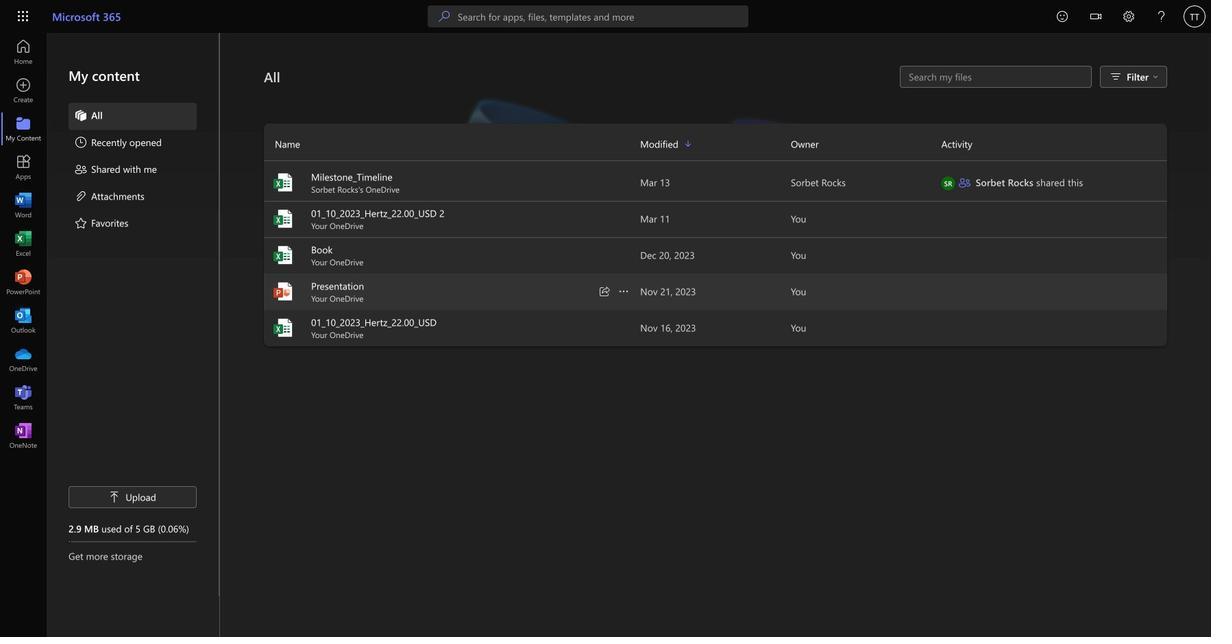 Task type: locate. For each thing, give the bounding box(es) containing it.
displaying 5 out of 7 files. status
[[900, 66, 1092, 88]]

outlook image
[[16, 314, 30, 328]]

application
[[0, 33, 1212, 637]]

0 vertical spatial excel image
[[272, 208, 294, 230]]

word image
[[16, 199, 30, 213]]

1 vertical spatial excel image
[[272, 244, 294, 266]]

Search my files text field
[[908, 70, 1085, 84]]

1 horizontal spatial excel image
[[272, 171, 294, 193]]

excel image
[[272, 171, 294, 193], [16, 237, 30, 251]]

2 vertical spatial excel image
[[272, 317, 294, 339]]

Search box. Suggestions appear as you type. search field
[[458, 5, 749, 27]]

name milestone_timeline cell
[[264, 170, 641, 195]]

my content image
[[16, 122, 30, 136]]

name 01_10_2023_hertz_22.00_usd cell
[[264, 315, 641, 340]]

1 excel image from the top
[[272, 208, 294, 230]]

excel image for name 01_10_2023_hertz_22.00_usd 2 cell
[[272, 208, 294, 230]]

navigation
[[0, 33, 47, 455]]

activity, column 4 of 4 column header
[[942, 133, 1168, 155]]

banner
[[0, 0, 1212, 35]]

excel image
[[272, 208, 294, 230], [272, 244, 294, 266], [272, 317, 294, 339]]

create image
[[16, 84, 30, 97]]

menu
[[69, 103, 197, 237]]

excel image inside name 01_10_2023_hertz_22.00_usd 2 cell
[[272, 208, 294, 230]]

1 vertical spatial excel image
[[16, 237, 30, 251]]

row
[[264, 133, 1168, 161]]

tt image
[[1184, 5, 1206, 27]]

home image
[[16, 45, 30, 59]]

3 excel image from the top
[[272, 317, 294, 339]]

apps image
[[16, 160, 30, 174]]

excel image inside name book cell
[[272, 244, 294, 266]]

2 excel image from the top
[[272, 244, 294, 266]]

excel image for name book cell
[[272, 244, 294, 266]]

my content left pane navigation navigation
[[47, 33, 219, 596]]

excel image for name 01_10_2023_hertz_22.00_usd cell
[[272, 317, 294, 339]]

excel image inside name 01_10_2023_hertz_22.00_usd cell
[[272, 317, 294, 339]]

0 vertical spatial excel image
[[272, 171, 294, 193]]

None search field
[[428, 5, 749, 27]]

powerpoint image
[[16, 276, 30, 289]]



Task type: describe. For each thing, give the bounding box(es) containing it.
0 horizontal spatial excel image
[[16, 237, 30, 251]]

name 01_10_2023_hertz_22.00_usd 2 cell
[[264, 206, 641, 231]]

name book cell
[[264, 243, 641, 267]]

excel image inside name milestone_timeline cell
[[272, 171, 294, 193]]

teams image
[[16, 391, 30, 405]]

menu inside my content left pane navigation "navigation"
[[69, 103, 197, 237]]

onenote image
[[16, 429, 30, 443]]

powerpoint image
[[272, 280, 294, 302]]

name presentation cell
[[264, 279, 641, 304]]

onedrive image
[[16, 352, 30, 366]]



Task type: vqa. For each thing, say whether or not it's contained in the screenshot.
Charts tab
no



